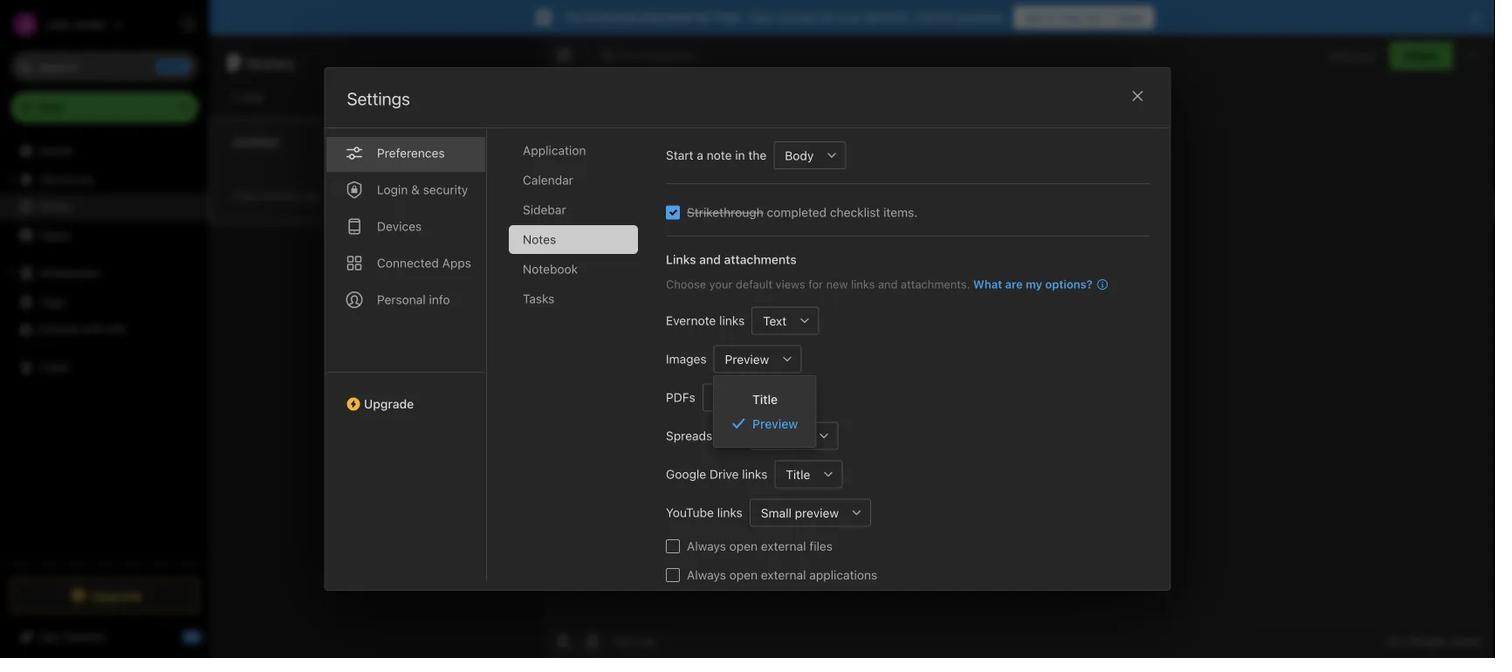 Task type: locate. For each thing, give the bounding box(es) containing it.
1 horizontal spatial tab list
[[508, 136, 652, 581]]

notes down the sidebar
[[522, 232, 556, 247]]

1 horizontal spatial a
[[696, 148, 703, 162]]

0 vertical spatial title
[[753, 392, 778, 406]]

0 vertical spatial open
[[729, 539, 757, 553]]

upgrade inside tab list
[[364, 397, 414, 411]]

are
[[1005, 278, 1023, 291]]

1 external from the top
[[761, 539, 806, 553]]

external
[[761, 539, 806, 553], [761, 568, 806, 582]]

login
[[377, 182, 407, 197]]

1 vertical spatial upgrade button
[[10, 578, 199, 613]]

0 horizontal spatial notes
[[38, 199, 72, 214]]

title up small preview button
[[785, 467, 810, 482]]

notes link
[[0, 193, 209, 221]]

evernote links
[[666, 313, 744, 328]]

body
[[785, 148, 813, 163]]

free
[[1060, 10, 1083, 24]]

and left attachments.
[[878, 278, 897, 291]]

Choose default view option for Spreadsheets field
[[750, 422, 838, 450]]

close image
[[1127, 86, 1148, 106]]

all
[[1386, 634, 1399, 647]]

anytime.
[[957, 10, 1005, 24]]

choose default view option for pdfs image
[[702, 384, 812, 412]]

evernote down choose
[[666, 313, 716, 328]]

1 horizontal spatial note
[[706, 148, 732, 162]]

7
[[1106, 10, 1113, 24]]

1 always from the top
[[687, 539, 726, 553]]

1 vertical spatial open
[[729, 568, 757, 582]]

calendar
[[522, 173, 573, 187]]

&
[[411, 182, 419, 197]]

small preview button
[[749, 499, 843, 527]]

0 horizontal spatial and
[[699, 252, 720, 267]]

your
[[837, 10, 862, 24], [709, 278, 732, 291]]

body button
[[773, 141, 818, 169]]

personal
[[642, 10, 692, 24], [377, 292, 425, 307]]

0 horizontal spatial tab list
[[325, 119, 487, 581]]

tasks up 'notebooks' in the top left of the page
[[38, 228, 70, 242]]

for left new
[[808, 278, 823, 291]]

1 vertical spatial always
[[687, 568, 726, 582]]

links left text button
[[719, 313, 744, 328]]

always right always open external applications checkbox
[[687, 568, 726, 582]]

1 open from the top
[[729, 539, 757, 553]]

your right all
[[837, 10, 862, 24]]

1 vertical spatial a
[[232, 190, 238, 202]]

1 horizontal spatial personal
[[642, 10, 692, 24]]

evernote
[[587, 10, 638, 24], [666, 313, 716, 328]]

with
[[82, 322, 105, 336]]

google drive links
[[666, 467, 767, 481]]

preview
[[795, 506, 839, 520]]

new
[[38, 100, 64, 114]]

notebook
[[643, 49, 695, 62], [522, 262, 578, 276]]

settings
[[220, 17, 265, 31], [347, 88, 410, 109]]

get
[[1025, 10, 1045, 24]]

0 vertical spatial external
[[761, 539, 806, 553]]

Choose default view option for Google Drive links field
[[774, 460, 842, 488]]

preview down title link
[[753, 417, 798, 431]]

0 vertical spatial settings
[[220, 17, 265, 31]]

1 vertical spatial notebook
[[522, 262, 578, 276]]

shortcuts button
[[0, 165, 209, 193]]

1 vertical spatial and
[[878, 278, 897, 291]]

0 horizontal spatial tasks
[[38, 228, 70, 242]]

share button
[[1390, 42, 1453, 70]]

open down always open external files
[[729, 568, 757, 582]]

1 note
[[230, 89, 264, 104]]

my
[[1025, 278, 1042, 291]]

upgrade for upgrade popup button to the bottom
[[90, 588, 142, 603]]

1 vertical spatial upgrade
[[90, 588, 142, 603]]

first notebook button
[[595, 44, 701, 68]]

1 vertical spatial evernote
[[666, 313, 716, 328]]

small preview
[[761, 506, 839, 520]]

1 vertical spatial settings
[[347, 88, 410, 109]]

1 horizontal spatial notebook
[[643, 49, 695, 62]]

get it free for 7 days
[[1025, 10, 1144, 24]]

note right 1
[[239, 89, 264, 104]]

application tab
[[508, 136, 638, 165]]

open
[[729, 539, 757, 553], [729, 568, 757, 582]]

upgrade
[[364, 397, 414, 411], [90, 588, 142, 603]]

2 open from the top
[[729, 568, 757, 582]]

2 always from the top
[[687, 568, 726, 582]]

0 horizontal spatial personal
[[377, 292, 425, 307]]

0 vertical spatial upgrade button
[[325, 372, 486, 418]]

google
[[666, 467, 706, 481]]

2 external from the top
[[761, 568, 806, 582]]

tab list containing preferences
[[325, 119, 487, 581]]

and right links
[[699, 252, 720, 267]]

1 horizontal spatial upgrade button
[[325, 372, 486, 418]]

a left few
[[232, 190, 238, 202]]

for
[[695, 10, 711, 24], [1086, 10, 1103, 24], [808, 278, 823, 291]]

add tag image
[[582, 630, 603, 651]]

for inside button
[[1086, 10, 1103, 24]]

a right start
[[696, 148, 703, 162]]

external up always open external applications
[[761, 539, 806, 553]]

0 vertical spatial preview
[[725, 352, 769, 366]]

external down always open external files
[[761, 568, 806, 582]]

title up preview "link"
[[753, 392, 778, 406]]

preview up choose default view option for pdfs field
[[725, 352, 769, 366]]

across
[[781, 10, 818, 24]]

start
[[666, 148, 693, 162]]

upgrade for rightmost upgrade popup button
[[364, 397, 414, 411]]

choose your default views for new links and attachments.
[[666, 278, 970, 291]]

Search text field
[[23, 51, 187, 82]]

0 horizontal spatial note
[[239, 89, 264, 104]]

1 horizontal spatial upgrade
[[364, 397, 414, 411]]

new button
[[10, 92, 199, 123]]

0 horizontal spatial your
[[709, 278, 732, 291]]

0 horizontal spatial settings
[[220, 17, 265, 31]]

notes inside the notes link
[[38, 199, 72, 214]]

0 vertical spatial a
[[696, 148, 703, 162]]

notes
[[247, 52, 295, 73], [38, 199, 72, 214], [522, 232, 556, 247]]

connected apps
[[377, 256, 471, 270]]

1 vertical spatial tasks
[[522, 292, 554, 306]]

tab list containing application
[[508, 136, 652, 581]]

links
[[851, 278, 875, 291], [719, 313, 744, 328], [742, 467, 767, 481], [717, 505, 742, 520]]

title inside title button
[[785, 467, 810, 482]]

0 vertical spatial evernote
[[587, 10, 638, 24]]

tasks down notebook tab
[[522, 292, 554, 306]]

sync
[[750, 10, 777, 24]]

always right always open external files option
[[687, 539, 726, 553]]

1 horizontal spatial tasks
[[522, 292, 554, 306]]

your down the links and attachments at top
[[709, 278, 732, 291]]

0 vertical spatial tasks
[[38, 228, 70, 242]]

0 horizontal spatial upgrade button
[[10, 578, 199, 613]]

login & security
[[377, 182, 468, 197]]

settings up "preferences"
[[347, 88, 410, 109]]

1 vertical spatial notes
[[38, 199, 72, 214]]

0 vertical spatial always
[[687, 539, 726, 553]]

1 horizontal spatial evernote
[[666, 313, 716, 328]]

2 horizontal spatial notes
[[522, 232, 556, 247]]

1 vertical spatial external
[[761, 568, 806, 582]]

share
[[1404, 48, 1439, 63]]

settings right settings image
[[220, 17, 265, 31]]

always open external applications
[[687, 568, 877, 582]]

for left "free:"
[[695, 10, 711, 24]]

0 vertical spatial notes
[[247, 52, 295, 73]]

youtube
[[666, 505, 714, 520]]

1 vertical spatial preview
[[753, 417, 798, 431]]

note left in
[[706, 148, 732, 162]]

1 vertical spatial your
[[709, 278, 732, 291]]

notebook right first
[[643, 49, 695, 62]]

images
[[666, 352, 706, 366]]

preview
[[725, 352, 769, 366], [753, 417, 798, 431]]

tab list
[[325, 119, 487, 581], [508, 136, 652, 581]]

tree
[[0, 137, 210, 562]]

notebook tab
[[508, 255, 638, 284]]

notebook inside tab
[[522, 262, 578, 276]]

try
[[565, 10, 584, 24]]

tab list for start a note in the
[[508, 136, 652, 581]]

1 vertical spatial title
[[785, 467, 810, 482]]

1 vertical spatial note
[[706, 148, 732, 162]]

notes down the shortcuts
[[38, 199, 72, 214]]

devices.
[[865, 10, 912, 24]]

0 vertical spatial upgrade
[[364, 397, 414, 411]]

personal up the 'first notebook'
[[642, 10, 692, 24]]

1 horizontal spatial for
[[808, 278, 823, 291]]

2 horizontal spatial for
[[1086, 10, 1103, 24]]

personal down connected
[[377, 292, 425, 307]]

1 horizontal spatial title
[[785, 467, 810, 482]]

0 vertical spatial your
[[837, 10, 862, 24]]

expand notebooks image
[[4, 266, 18, 280]]

and
[[699, 252, 720, 267], [878, 278, 897, 291]]

0 horizontal spatial title
[[753, 392, 778, 406]]

drive
[[709, 467, 738, 481]]

home link
[[0, 137, 210, 165]]

0 horizontal spatial upgrade
[[90, 588, 142, 603]]

all changes saved
[[1386, 634, 1481, 647]]

Start a new note in the body or title. field
[[773, 141, 846, 169]]

1 vertical spatial personal
[[377, 292, 425, 307]]

settings image
[[178, 14, 199, 35]]

tasks
[[38, 228, 70, 242], [522, 292, 554, 306]]

get it free for 7 days button
[[1014, 6, 1154, 29]]

what are my options?
[[973, 278, 1092, 291]]

for left 7 on the right top of page
[[1086, 10, 1103, 24]]

the
[[748, 148, 766, 162]]

0 horizontal spatial for
[[695, 10, 711, 24]]

None search field
[[23, 51, 187, 82]]

0 vertical spatial notebook
[[643, 49, 695, 62]]

notes up the 1 note
[[247, 52, 295, 73]]

external for applications
[[761, 568, 806, 582]]

info
[[429, 292, 450, 307]]

evernote right try
[[587, 10, 638, 24]]

tasks tab
[[508, 285, 638, 313]]

2 vertical spatial notes
[[522, 232, 556, 247]]

notebook down notes tab
[[522, 262, 578, 276]]

tooltip
[[422, 46, 516, 80]]

open up always open external applications
[[729, 539, 757, 553]]

choose
[[666, 278, 706, 291]]

0 horizontal spatial notebook
[[522, 262, 578, 276]]

preview link
[[714, 412, 816, 436]]

free:
[[714, 10, 743, 24]]



Task type: describe. For each thing, give the bounding box(es) containing it.
Choose default view option for Images field
[[713, 345, 801, 373]]

notes inside notes tab
[[522, 232, 556, 247]]

notebook inside button
[[643, 49, 695, 62]]

links down drive
[[717, 505, 742, 520]]

strikethrough
[[687, 205, 763, 220]]

for for free:
[[695, 10, 711, 24]]

tasks inside button
[[38, 228, 70, 242]]

shared with me link
[[0, 315, 209, 343]]

title inside title link
[[753, 392, 778, 406]]

notes tab
[[508, 225, 638, 254]]

notebooks
[[39, 266, 100, 280]]

0 vertical spatial and
[[699, 252, 720, 267]]

settings inside tooltip
[[220, 17, 265, 31]]

completed
[[766, 205, 826, 220]]

youtube links
[[666, 505, 742, 520]]

tasks inside tab
[[522, 292, 554, 306]]

always for always open external files
[[687, 539, 726, 553]]

items.
[[883, 205, 917, 220]]

shortcuts
[[39, 172, 94, 186]]

links
[[666, 252, 696, 267]]

what
[[973, 278, 1002, 291]]

views
[[775, 278, 805, 291]]

Choose default view option for Evernote links field
[[751, 307, 819, 335]]

0 vertical spatial personal
[[642, 10, 692, 24]]

note window element
[[542, 35, 1495, 658]]

tags
[[39, 294, 66, 308]]

Always open external applications checkbox
[[666, 568, 680, 582]]

1
[[230, 89, 236, 104]]

saved
[[1450, 634, 1481, 647]]

connected
[[377, 256, 439, 270]]

links and attachments
[[666, 252, 796, 267]]

attachments
[[724, 252, 796, 267]]

application
[[522, 143, 586, 158]]

cancel
[[915, 10, 954, 24]]

notebooks link
[[0, 259, 209, 287]]

security
[[423, 182, 468, 197]]

text button
[[751, 307, 791, 335]]

shared
[[38, 322, 78, 336]]

links right drive
[[742, 467, 767, 481]]

tags button
[[0, 287, 209, 315]]

open for always open external applications
[[729, 568, 757, 582]]

always open external files
[[687, 539, 832, 553]]

preferences
[[377, 146, 444, 160]]

new
[[826, 278, 848, 291]]

first
[[617, 49, 640, 62]]

pdfs
[[666, 390, 695, 405]]

default
[[735, 278, 772, 291]]

only you
[[1329, 49, 1376, 62]]

Note Editor text field
[[542, 119, 1495, 622]]

only
[[1329, 49, 1353, 62]]

sidebar tab
[[508, 196, 638, 224]]

apps
[[442, 256, 471, 270]]

tree containing home
[[0, 137, 210, 562]]

shared with me
[[38, 322, 126, 336]]

a few minutes ago
[[232, 190, 322, 202]]

Always open external files checkbox
[[666, 539, 680, 553]]

1 horizontal spatial notes
[[247, 52, 295, 73]]

Choose default view option for YouTube links field
[[749, 499, 871, 527]]

dropdown list menu
[[714, 387, 816, 436]]

0 vertical spatial note
[[239, 89, 264, 104]]

strikethrough completed checklist items.
[[687, 205, 917, 220]]

few
[[241, 190, 259, 202]]

minutes
[[262, 190, 301, 202]]

spreadsheets
[[666, 429, 743, 443]]

tab list for application
[[325, 119, 487, 581]]

0 horizontal spatial a
[[232, 190, 238, 202]]

preview inside preview "link"
[[753, 417, 798, 431]]

attachments.
[[901, 278, 970, 291]]

Select303 checkbox
[[666, 206, 680, 220]]

changes
[[1402, 634, 1447, 647]]

devices
[[377, 219, 421, 234]]

Choose default view option for PDFs field
[[702, 384, 812, 412]]

first notebook
[[617, 49, 695, 62]]

always for always open external applications
[[687, 568, 726, 582]]

0 horizontal spatial evernote
[[587, 10, 638, 24]]

title link
[[714, 387, 816, 412]]

external for files
[[761, 539, 806, 553]]

start a note in the
[[666, 148, 766, 162]]

1 horizontal spatial settings
[[347, 88, 410, 109]]

calendar tab
[[508, 166, 638, 195]]

tasks button
[[0, 221, 209, 249]]

applications
[[809, 568, 877, 582]]

personal info
[[377, 292, 450, 307]]

try evernote personal for free: sync across all your devices. cancel anytime.
[[565, 10, 1005, 24]]

open for always open external files
[[729, 539, 757, 553]]

1 horizontal spatial your
[[837, 10, 862, 24]]

sidebar
[[522, 203, 566, 217]]

options?
[[1045, 278, 1092, 291]]

for for 7
[[1086, 10, 1103, 24]]

1 horizontal spatial and
[[878, 278, 897, 291]]

expand note image
[[554, 45, 575, 66]]

days
[[1116, 10, 1144, 24]]

title button
[[774, 460, 814, 488]]

in
[[735, 148, 745, 162]]

checklist
[[830, 205, 880, 220]]

all
[[821, 10, 834, 24]]

me
[[109, 322, 126, 336]]

untitled
[[232, 135, 278, 149]]

ago
[[304, 190, 322, 202]]

it
[[1049, 10, 1056, 24]]

links right new
[[851, 278, 875, 291]]

preview inside preview button
[[725, 352, 769, 366]]

text
[[763, 314, 786, 328]]

add a reminder image
[[553, 630, 574, 651]]

trash link
[[0, 354, 209, 381]]

preview button
[[713, 345, 773, 373]]

settings tooltip
[[194, 7, 279, 41]]



Task type: vqa. For each thing, say whether or not it's contained in the screenshot.
MORE ACTIONS Icon
no



